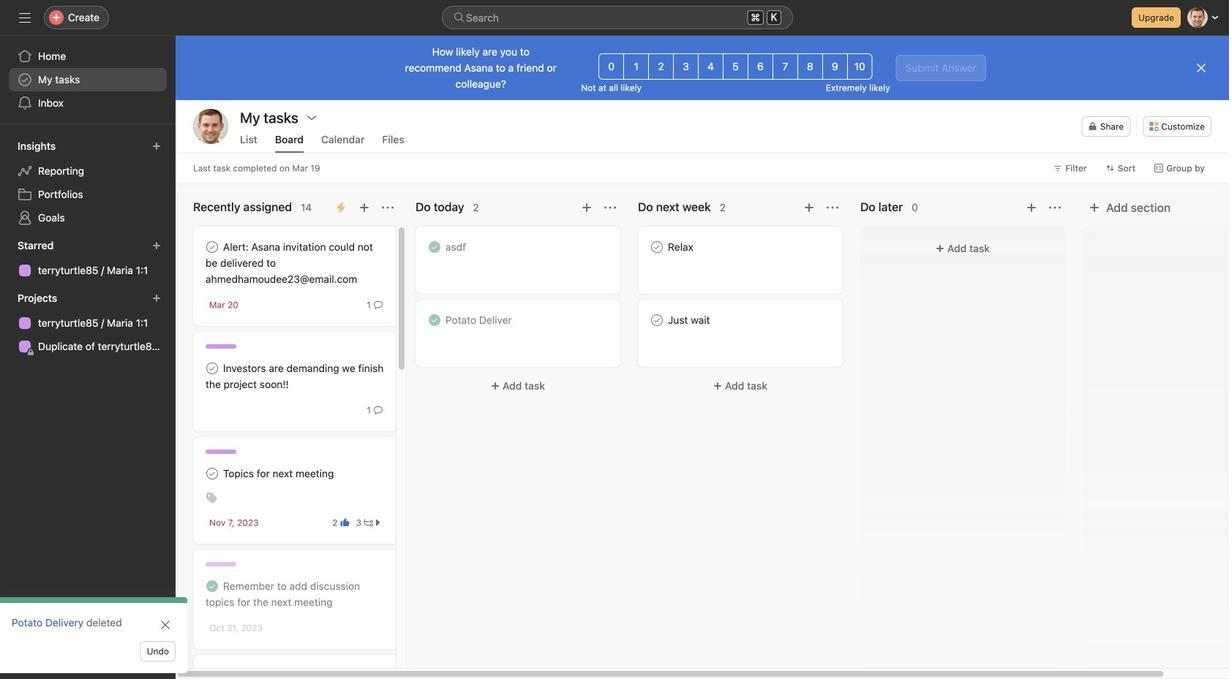Task type: describe. For each thing, give the bounding box(es) containing it.
2 vertical spatial completed image
[[203, 578, 221, 596]]

starred element
[[0, 233, 176, 285]]

mark complete image for 3rd mark complete checkbox from the bottom
[[203, 239, 221, 256]]

1 comment image
[[374, 406, 383, 415]]

rules for recently assigned image
[[335, 202, 347, 214]]

projects element
[[0, 285, 176, 361]]

1 vertical spatial completed image
[[426, 312, 443, 329]]

3 mark complete checkbox from the top
[[203, 667, 221, 680]]

1 vertical spatial mark complete checkbox
[[648, 312, 666, 329]]

2 more section actions image from the left
[[1049, 202, 1061, 214]]

1 more section actions image from the left
[[382, 202, 394, 214]]

mark complete image for the middle mark complete option
[[648, 312, 666, 329]]

2 vertical spatial completed checkbox
[[203, 578, 221, 596]]

1 mark complete checkbox from the top
[[203, 239, 221, 256]]

2 vertical spatial mark complete checkbox
[[203, 360, 221, 378]]

add task image for first more section actions icon
[[581, 202, 593, 214]]

2 more section actions image from the left
[[827, 202, 838, 214]]



Task type: vqa. For each thing, say whether or not it's contained in the screenshot.
board icon
no



Task type: locate. For each thing, give the bounding box(es) containing it.
1 comment image
[[374, 301, 383, 309]]

2 likes. you liked this task image
[[341, 519, 349, 528]]

0 horizontal spatial add task image
[[581, 202, 593, 214]]

0 vertical spatial mark complete checkbox
[[203, 239, 221, 256]]

2 mark complete checkbox from the top
[[203, 465, 221, 483]]

more section actions image
[[604, 202, 616, 214], [1049, 202, 1061, 214]]

2 horizontal spatial add task image
[[1026, 202, 1037, 214]]

1 vertical spatial completed checkbox
[[426, 312, 443, 329]]

add task image for 2nd more section actions image
[[803, 202, 815, 214]]

0 vertical spatial mark complete checkbox
[[648, 239, 666, 256]]

new project or portfolio image
[[152, 294, 161, 303]]

1 horizontal spatial more section actions image
[[827, 202, 838, 214]]

0 horizontal spatial more section actions image
[[382, 202, 394, 214]]

option group
[[599, 53, 873, 80]]

2 vertical spatial mark complete checkbox
[[203, 667, 221, 680]]

close image
[[159, 620, 171, 631]]

None radio
[[623, 53, 649, 80], [673, 53, 699, 80], [698, 53, 724, 80], [847, 53, 873, 80], [623, 53, 649, 80], [673, 53, 699, 80], [698, 53, 724, 80], [847, 53, 873, 80]]

add task image for second more section actions icon from the left
[[1026, 202, 1037, 214]]

0 horizontal spatial more section actions image
[[604, 202, 616, 214]]

add items to starred image
[[152, 241, 161, 250]]

mark complete image
[[203, 239, 221, 256], [648, 312, 666, 329]]

1 horizontal spatial add task image
[[803, 202, 815, 214]]

0 horizontal spatial mark complete image
[[203, 239, 221, 256]]

show options image
[[306, 112, 317, 124]]

0 vertical spatial completed image
[[426, 239, 443, 256]]

add task image
[[581, 202, 593, 214], [803, 202, 815, 214], [1026, 202, 1037, 214]]

None radio
[[599, 53, 624, 80], [648, 53, 674, 80], [723, 53, 748, 80], [748, 53, 773, 80], [773, 53, 798, 80], [797, 53, 823, 80], [822, 53, 848, 80], [599, 53, 624, 80], [648, 53, 674, 80], [723, 53, 748, 80], [748, 53, 773, 80], [773, 53, 798, 80], [797, 53, 823, 80], [822, 53, 848, 80]]

Search tasks, projects, and more text field
[[442, 6, 793, 29]]

insights element
[[0, 133, 176, 233]]

Mark complete checkbox
[[203, 239, 221, 256], [203, 465, 221, 483], [203, 667, 221, 680]]

completed image
[[426, 239, 443, 256], [426, 312, 443, 329], [203, 578, 221, 596]]

1 horizontal spatial more section actions image
[[1049, 202, 1061, 214]]

view profile settings image
[[193, 109, 228, 144]]

2 add task image from the left
[[803, 202, 815, 214]]

1 vertical spatial mark complete checkbox
[[203, 465, 221, 483]]

mark complete image
[[648, 239, 666, 256], [203, 360, 221, 378], [203, 465, 221, 483], [203, 667, 221, 680]]

Completed checkbox
[[426, 239, 443, 256], [426, 312, 443, 329], [203, 578, 221, 596]]

1 add task image from the left
[[581, 202, 593, 214]]

None field
[[442, 6, 793, 29]]

1 vertical spatial mark complete image
[[648, 312, 666, 329]]

hide sidebar image
[[19, 12, 31, 23]]

0 vertical spatial mark complete image
[[203, 239, 221, 256]]

0 vertical spatial completed checkbox
[[426, 239, 443, 256]]

new insights image
[[152, 142, 161, 151]]

more section actions image
[[382, 202, 394, 214], [827, 202, 838, 214]]

Mark complete checkbox
[[648, 239, 666, 256], [648, 312, 666, 329], [203, 360, 221, 378]]

1 horizontal spatial mark complete image
[[648, 312, 666, 329]]

global element
[[0, 36, 176, 124]]

add task image
[[359, 202, 370, 214]]

3 add task image from the left
[[1026, 202, 1037, 214]]

1 more section actions image from the left
[[604, 202, 616, 214]]

dismiss image
[[1195, 62, 1207, 74]]



